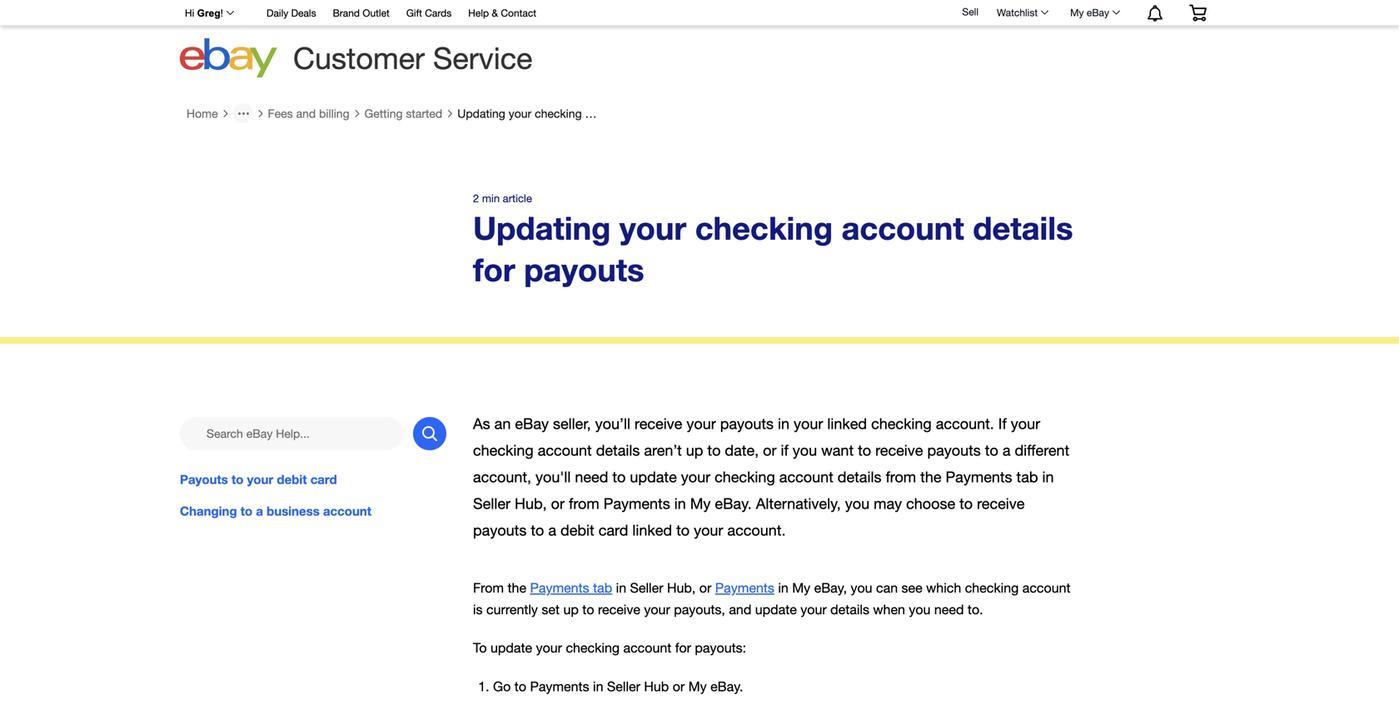 Task type: vqa. For each thing, say whether or not it's contained in the screenshot.
leftmost List
no



Task type: locate. For each thing, give the bounding box(es) containing it.
1 horizontal spatial card
[[599, 522, 629, 540]]

1 vertical spatial need
[[935, 603, 964, 618]]

2 vertical spatial update
[[491, 641, 533, 656]]

tab down different
[[1017, 469, 1039, 486]]

1 horizontal spatial the
[[921, 469, 942, 486]]

account. down alternatively,
[[728, 522, 786, 540]]

my inside as an ebay seller, you'll receive your payouts in your linked checking account. if your checking account details aren't up to date, or if you want to receive payouts to a different account, you'll need to update your checking account details from the payments tab in seller hub, or from payments in my ebay. alternatively, you may choose to receive payouts to a debit card linked to your account.
[[691, 495, 711, 513]]

and right fees
[[296, 106, 316, 120]]

for left payouts: at the bottom
[[676, 641, 692, 656]]

details inside in my ebay, you can see which checking account is currently set up to receive your payouts, and update your details when you need to.
[[831, 603, 870, 618]]

0 horizontal spatial hub,
[[515, 495, 547, 513]]

0 vertical spatial ebay
[[1087, 7, 1110, 18]]

Search eBay Help... text field
[[180, 417, 403, 451]]

update down the aren't at the left of page
[[630, 469, 677, 486]]

brand outlet link
[[333, 5, 390, 23]]

need
[[575, 469, 609, 486], [935, 603, 964, 618]]

my
[[1071, 7, 1085, 18], [691, 495, 711, 513], [793, 581, 811, 596], [689, 679, 707, 695]]

date,
[[725, 442, 759, 459]]

0 horizontal spatial a
[[256, 504, 263, 519]]

1 horizontal spatial update
[[630, 469, 677, 486]]

need down which at the right
[[935, 603, 964, 618]]

payouts:
[[695, 641, 747, 656]]

for down min
[[473, 251, 515, 288]]

changing
[[180, 504, 237, 519]]

account.
[[936, 415, 995, 433], [728, 522, 786, 540]]

account. left if
[[936, 415, 995, 433]]

0 vertical spatial hub,
[[515, 495, 547, 513]]

up right set
[[564, 603, 579, 618]]

1 vertical spatial seller
[[630, 581, 664, 596]]

payouts to your debit card
[[180, 472, 337, 487]]

details
[[631, 106, 665, 120], [973, 209, 1074, 247], [596, 442, 640, 459], [838, 469, 882, 486], [831, 603, 870, 618]]

payments tab link
[[530, 581, 613, 596]]

1 vertical spatial ebay
[[515, 415, 549, 433]]

ebay. down date,
[[715, 495, 752, 513]]

seller down account, at the bottom of page
[[473, 495, 511, 513]]

ebay right "watchlist" link
[[1087, 7, 1110, 18]]

1 horizontal spatial account.
[[936, 415, 995, 433]]

0 vertical spatial tab
[[1017, 469, 1039, 486]]

min
[[482, 192, 500, 205]]

1 horizontal spatial linked
[[828, 415, 867, 433]]

as
[[473, 415, 491, 433]]

ebay. down payouts: at the bottom
[[711, 679, 744, 695]]

in right payments link
[[779, 581, 789, 596]]

customer service banner
[[176, 0, 1220, 83]]

or up payouts,
[[700, 581, 712, 596]]

to left date,
[[708, 442, 721, 459]]

1 vertical spatial a
[[256, 504, 263, 519]]

and
[[296, 106, 316, 120], [729, 603, 752, 618]]

0 vertical spatial linked
[[828, 415, 867, 433]]

payouts
[[180, 472, 228, 487]]

debit up business
[[277, 472, 307, 487]]

when
[[874, 603, 906, 618]]

my ebay
[[1071, 7, 1110, 18]]

debit
[[277, 472, 307, 487], [561, 522, 595, 540]]

tab inside as an ebay seller, you'll receive your payouts in your linked checking account. if your checking account details aren't up to date, or if you want to receive payouts to a different account, you'll need to update your checking account details from the payments tab in seller hub, or from payments in my ebay. alternatively, you may choose to receive payouts to a debit card linked to your account.
[[1017, 469, 1039, 486]]

1 horizontal spatial and
[[729, 603, 752, 618]]

a
[[1003, 442, 1011, 459], [256, 504, 263, 519], [549, 522, 557, 540]]

in down the aren't at the left of page
[[675, 495, 686, 513]]

updating down service
[[458, 106, 506, 120]]

1 vertical spatial update
[[756, 603, 797, 618]]

&
[[492, 7, 498, 19]]

0 vertical spatial need
[[575, 469, 609, 486]]

daily
[[267, 7, 289, 19]]

the up currently
[[508, 581, 527, 596]]

to right choose
[[960, 495, 973, 513]]

hub, up payouts,
[[667, 581, 696, 596]]

0 horizontal spatial debit
[[277, 472, 307, 487]]

linked up from the payments tab in seller hub, or payments
[[633, 522, 672, 540]]

1 vertical spatial the
[[508, 581, 527, 596]]

tab up to update your checking account for payouts:
[[593, 581, 613, 596]]

sell link
[[955, 6, 987, 18]]

0 vertical spatial the
[[921, 469, 942, 486]]

you
[[793, 442, 818, 459], [846, 495, 870, 513], [851, 581, 873, 596], [909, 603, 931, 618]]

account
[[585, 106, 627, 120], [842, 209, 965, 247], [538, 442, 592, 459], [780, 469, 834, 486], [323, 504, 372, 519], [1023, 581, 1071, 596], [624, 641, 672, 656]]

from
[[886, 469, 917, 486], [569, 495, 600, 513]]

the
[[921, 469, 942, 486], [508, 581, 527, 596]]

to
[[708, 442, 721, 459], [858, 442, 872, 459], [986, 442, 999, 459], [613, 469, 626, 486], [232, 472, 244, 487], [960, 495, 973, 513], [241, 504, 253, 519], [531, 522, 544, 540], [677, 522, 690, 540], [583, 603, 595, 618], [515, 679, 527, 695]]

in up if
[[778, 415, 790, 433]]

checking inside in my ebay, you can see which checking account is currently set up to receive your payouts, and update your details when you need to.
[[965, 581, 1019, 596]]

2 horizontal spatial a
[[1003, 442, 1011, 459]]

1 horizontal spatial tab
[[1017, 469, 1039, 486]]

if
[[781, 442, 789, 459]]

fees
[[268, 106, 293, 120]]

0 vertical spatial update
[[630, 469, 677, 486]]

0 vertical spatial ebay.
[[715, 495, 752, 513]]

seller,
[[553, 415, 591, 433]]

gift cards
[[406, 7, 452, 19]]

1 horizontal spatial up
[[686, 442, 704, 459]]

1 horizontal spatial from
[[886, 469, 917, 486]]

from down you'll
[[569, 495, 600, 513]]

0 vertical spatial seller
[[473, 495, 511, 513]]

1 vertical spatial tab
[[593, 581, 613, 596]]

update
[[630, 469, 677, 486], [756, 603, 797, 618], [491, 641, 533, 656]]

and down payments link
[[729, 603, 752, 618]]

1 vertical spatial linked
[[633, 522, 672, 540]]

payouts inside 2 min article updating your checking account details for payouts
[[524, 251, 645, 288]]

card up from the payments tab in seller hub, or payments
[[599, 522, 629, 540]]

receive up the aren't at the left of page
[[635, 415, 683, 433]]

or down you'll
[[551, 495, 565, 513]]

0 horizontal spatial up
[[564, 603, 579, 618]]

hi
[[185, 7, 194, 19]]

1 vertical spatial for
[[473, 251, 515, 288]]

changing to a business account link
[[180, 502, 447, 521]]

2 horizontal spatial update
[[756, 603, 797, 618]]

as an ebay seller, you'll receive your payouts in your linked checking account. if your checking account details aren't up to date, or if you want to receive payouts to a different account, you'll need to update your checking account details from the payments tab in seller hub, or from payments in my ebay. alternatively, you may choose to receive payouts to a debit card linked to your account.
[[473, 415, 1070, 540]]

payments up payouts,
[[716, 581, 775, 596]]

the up choose
[[921, 469, 942, 486]]

brand outlet
[[333, 7, 390, 19]]

update right to
[[491, 641, 533, 656]]

to down you'll
[[531, 522, 544, 540]]

to down payments tab link
[[583, 603, 595, 618]]

1 horizontal spatial ebay
[[1087, 7, 1110, 18]]

2 vertical spatial a
[[549, 522, 557, 540]]

go
[[493, 679, 511, 695]]

1 vertical spatial card
[[599, 522, 629, 540]]

a down 'payouts to your debit card'
[[256, 504, 263, 519]]

receive down different
[[977, 495, 1025, 513]]

in down to update your checking account for payouts:
[[593, 679, 604, 695]]

can
[[877, 581, 898, 596]]

receive inside in my ebay, you can see which checking account is currently set up to receive your payouts, and update your details when you need to.
[[598, 603, 641, 618]]

1 vertical spatial updating
[[473, 209, 611, 247]]

currently
[[487, 603, 538, 618]]

in down different
[[1043, 469, 1055, 486]]

home link
[[187, 106, 218, 121]]

from up the may
[[886, 469, 917, 486]]

1 vertical spatial up
[[564, 603, 579, 618]]

seller left hub
[[607, 679, 641, 695]]

tab
[[1017, 469, 1039, 486], [593, 581, 613, 596]]

0 horizontal spatial need
[[575, 469, 609, 486]]

1 vertical spatial debit
[[561, 522, 595, 540]]

1 vertical spatial and
[[729, 603, 752, 618]]

ebay right an
[[515, 415, 549, 433]]

or right hub
[[673, 679, 685, 695]]

1 vertical spatial hub,
[[667, 581, 696, 596]]

up
[[686, 442, 704, 459], [564, 603, 579, 618]]

you'll
[[596, 415, 631, 433]]

or
[[763, 442, 777, 459], [551, 495, 565, 513], [700, 581, 712, 596], [673, 679, 685, 695]]

need right you'll
[[575, 469, 609, 486]]

gift cards link
[[406, 5, 452, 23]]

getting
[[365, 106, 403, 120]]

alternatively,
[[756, 495, 841, 513]]

to right payouts
[[232, 472, 244, 487]]

you left the can at right
[[851, 581, 873, 596]]

updating
[[458, 106, 506, 120], [473, 209, 611, 247]]

to.
[[968, 603, 984, 618]]

want
[[822, 442, 854, 459]]

in inside in my ebay, you can see which checking account is currently set up to receive your payouts, and update your details when you need to.
[[779, 581, 789, 596]]

update down payments link
[[756, 603, 797, 618]]

your shopping cart image
[[1189, 4, 1208, 21]]

debit up payments tab link
[[561, 522, 595, 540]]

ebay.
[[715, 495, 752, 513], [711, 679, 744, 695]]

0 vertical spatial for
[[668, 106, 682, 120]]

choose
[[907, 495, 956, 513]]

0 horizontal spatial linked
[[633, 522, 672, 540]]

need inside as an ebay seller, you'll receive your payouts in your linked checking account. if your checking account details aren't up to date, or if you want to receive payouts to a different account, you'll need to update your checking account details from the payments tab in seller hub, or from payments in my ebay. alternatively, you may choose to receive payouts to a debit card linked to your account.
[[575, 469, 609, 486]]

1 horizontal spatial debit
[[561, 522, 595, 540]]

my inside in my ebay, you can see which checking account is currently set up to receive your payouts, and update your details when you need to.
[[793, 581, 811, 596]]

1 horizontal spatial need
[[935, 603, 964, 618]]

may
[[874, 495, 902, 513]]

to down 'payouts to your debit card'
[[241, 504, 253, 519]]

hub, down you'll
[[515, 495, 547, 513]]

updating down article
[[473, 209, 611, 247]]

2
[[473, 192, 479, 205]]

payouts
[[685, 106, 727, 120], [524, 251, 645, 288], [720, 415, 774, 433], [928, 442, 981, 459], [473, 522, 527, 540]]

0 horizontal spatial and
[[296, 106, 316, 120]]

ebay
[[1087, 7, 1110, 18], [515, 415, 549, 433]]

seller up to update your checking account for payouts:
[[630, 581, 664, 596]]

for down the customer service banner
[[668, 106, 682, 120]]

0 horizontal spatial the
[[508, 581, 527, 596]]

card
[[311, 472, 337, 487], [599, 522, 629, 540]]

0 horizontal spatial ebay
[[515, 415, 549, 433]]

the inside as an ebay seller, you'll receive your payouts in your linked checking account. if your checking account details aren't up to date, or if you want to receive payouts to a different account, you'll need to update your checking account details from the payments tab in seller hub, or from payments in my ebay. alternatively, you may choose to receive payouts to a debit card linked to your account.
[[921, 469, 942, 486]]

receive
[[635, 415, 683, 433], [876, 442, 924, 459], [977, 495, 1025, 513], [598, 603, 641, 618]]

up right the aren't at the left of page
[[686, 442, 704, 459]]

payments up set
[[530, 581, 590, 596]]

payments right go
[[530, 679, 590, 695]]

aren't
[[644, 442, 682, 459]]

for
[[668, 106, 682, 120], [473, 251, 515, 288], [676, 641, 692, 656]]

updating inside 2 min article updating your checking account details for payouts
[[473, 209, 611, 247]]

in
[[778, 415, 790, 433], [1043, 469, 1055, 486], [675, 495, 686, 513], [616, 581, 627, 596], [779, 581, 789, 596], [593, 679, 604, 695]]

seller
[[473, 495, 511, 513], [630, 581, 664, 596], [607, 679, 641, 695]]

0 vertical spatial debit
[[277, 472, 307, 487]]

2 vertical spatial for
[[676, 641, 692, 656]]

changing to a business account
[[180, 504, 372, 519]]

hub
[[644, 679, 669, 695]]

1 vertical spatial account.
[[728, 522, 786, 540]]

linked up want
[[828, 415, 867, 433]]

payments
[[946, 469, 1013, 486], [604, 495, 671, 513], [530, 581, 590, 596], [716, 581, 775, 596], [530, 679, 590, 695]]

receive down from the payments tab in seller hub, or payments
[[598, 603, 641, 618]]

1 vertical spatial from
[[569, 495, 600, 513]]

a down if
[[1003, 442, 1011, 459]]

to inside payouts to your debit card link
[[232, 472, 244, 487]]

0 vertical spatial up
[[686, 442, 704, 459]]

getting started link
[[365, 106, 443, 121]]

0 vertical spatial card
[[311, 472, 337, 487]]

card up the changing to a business account link
[[311, 472, 337, 487]]

payments link
[[716, 581, 775, 596]]

a down you'll
[[549, 522, 557, 540]]

brand
[[333, 7, 360, 19]]



Task type: describe. For each thing, give the bounding box(es) containing it.
for for to update your checking account for payouts:
[[676, 641, 692, 656]]

for inside 2 min article updating your checking account details for payouts
[[473, 251, 515, 288]]

you left the may
[[846, 495, 870, 513]]

which
[[927, 581, 962, 596]]

service
[[433, 40, 533, 75]]

you right if
[[793, 442, 818, 459]]

updating your checking account details for payouts link
[[458, 106, 727, 121]]

updating your checking account details for payouts
[[458, 106, 727, 120]]

from the payments tab in seller hub, or payments
[[473, 581, 775, 596]]

0 horizontal spatial card
[[311, 472, 337, 487]]

update inside in my ebay, you can see which checking account is currently set up to receive your payouts, and update your details when you need to.
[[756, 603, 797, 618]]

deals
[[291, 7, 316, 19]]

an
[[495, 415, 511, 433]]

set
[[542, 603, 560, 618]]

customer
[[293, 40, 425, 75]]

watchlist link
[[988, 2, 1057, 22]]

to update your checking account for payouts:
[[473, 641, 747, 656]]

gift
[[406, 7, 422, 19]]

greg
[[197, 7, 221, 19]]

payouts,
[[674, 603, 726, 618]]

account,
[[473, 469, 532, 486]]

watchlist
[[997, 7, 1038, 18]]

if
[[999, 415, 1007, 433]]

your inside 2 min article updating your checking account details for payouts
[[620, 209, 687, 247]]

ebay inside "link"
[[1087, 7, 1110, 18]]

card inside as an ebay seller, you'll receive your payouts in your linked checking account. if your checking account details aren't up to date, or if you want to receive payouts to a different account, you'll need to update your checking account details from the payments tab in seller hub, or from payments in my ebay. alternatively, you may choose to receive payouts to a debit card linked to your account.
[[599, 522, 629, 540]]

for for updating your checking account details for payouts
[[668, 106, 682, 120]]

0 vertical spatial updating
[[458, 106, 506, 120]]

ebay. inside as an ebay seller, you'll receive your payouts in your linked checking account. if your checking account details aren't up to date, or if you want to receive payouts to a different account, you'll need to update your checking account details from the payments tab in seller hub, or from payments in my ebay. alternatively, you may choose to receive payouts to a debit card linked to your account.
[[715, 495, 752, 513]]

0 vertical spatial account.
[[936, 415, 995, 433]]

to inside the changing to a business account link
[[241, 504, 253, 519]]

from
[[473, 581, 504, 596]]

help & contact
[[469, 7, 537, 19]]

hi greg !
[[185, 7, 223, 19]]

1 horizontal spatial hub,
[[667, 581, 696, 596]]

2 vertical spatial seller
[[607, 679, 641, 695]]

need inside in my ebay, you can see which checking account is currently set up to receive your payouts, and update your details when you need to.
[[935, 603, 964, 618]]

to right want
[[858, 442, 872, 459]]

!
[[221, 7, 223, 19]]

2 min article updating your checking account details for payouts
[[473, 192, 1074, 288]]

daily deals link
[[267, 5, 316, 23]]

0 horizontal spatial from
[[569, 495, 600, 513]]

outlet
[[363, 7, 390, 19]]

0 horizontal spatial tab
[[593, 581, 613, 596]]

0 horizontal spatial update
[[491, 641, 533, 656]]

up inside as an ebay seller, you'll receive your payouts in your linked checking account. if your checking account details aren't up to date, or if you want to receive payouts to a different account, you'll need to update your checking account details from the payments tab in seller hub, or from payments in my ebay. alternatively, you may choose to receive payouts to a debit card linked to your account.
[[686, 442, 704, 459]]

or left if
[[763, 442, 777, 459]]

customer service
[[293, 40, 533, 75]]

receive up the may
[[876, 442, 924, 459]]

hub, inside as an ebay seller, you'll receive your payouts in your linked checking account. if your checking account details aren't up to date, or if you want to receive payouts to a different account, you'll need to update your checking account details from the payments tab in seller hub, or from payments in my ebay. alternatively, you may choose to receive payouts to a debit card linked to your account.
[[515, 495, 547, 513]]

fees and billing link
[[268, 106, 350, 121]]

to down you'll
[[613, 469, 626, 486]]

0 horizontal spatial account.
[[728, 522, 786, 540]]

help & contact link
[[469, 5, 537, 23]]

debit inside as an ebay seller, you'll receive your payouts in your linked checking account. if your checking account details aren't up to date, or if you want to receive payouts to a different account, you'll need to update your checking account details from the payments tab in seller hub, or from payments in my ebay. alternatively, you may choose to receive payouts to a debit card linked to your account.
[[561, 522, 595, 540]]

started
[[406, 106, 443, 120]]

cards
[[425, 7, 452, 19]]

contact
[[501, 7, 537, 19]]

business
[[267, 504, 320, 519]]

ebay,
[[815, 581, 847, 596]]

seller inside as an ebay seller, you'll receive your payouts in your linked checking account. if your checking account details aren't up to date, or if you want to receive payouts to a different account, you'll need to update your checking account details from the payments tab in seller hub, or from payments in my ebay. alternatively, you may choose to receive payouts to a debit card linked to your account.
[[473, 495, 511, 513]]

go to payments in seller hub or my ebay.
[[493, 679, 744, 695]]

payments up choose
[[946, 469, 1013, 486]]

to right go
[[515, 679, 527, 695]]

different
[[1015, 442, 1070, 459]]

home
[[187, 106, 218, 120]]

0 vertical spatial and
[[296, 106, 316, 120]]

account navigation
[[176, 0, 1220, 26]]

up inside in my ebay, you can see which checking account is currently set up to receive your payouts, and update your details when you need to.
[[564, 603, 579, 618]]

see
[[902, 581, 923, 596]]

1 vertical spatial ebay.
[[711, 679, 744, 695]]

account inside 2 min article updating your checking account details for payouts
[[842, 209, 965, 247]]

update inside as an ebay seller, you'll receive your payouts in your linked checking account. if your checking account details aren't up to date, or if you want to receive payouts to a different account, you'll need to update your checking account details from the payments tab in seller hub, or from payments in my ebay. alternatively, you may choose to receive payouts to a debit card linked to your account.
[[630, 469, 677, 486]]

details inside 2 min article updating your checking account details for payouts
[[973, 209, 1074, 247]]

you down see
[[909, 603, 931, 618]]

ebay inside as an ebay seller, you'll receive your payouts in your linked checking account. if your checking account details aren't up to date, or if you want to receive payouts to a different account, you'll need to update your checking account details from the payments tab in seller hub, or from payments in my ebay. alternatively, you may choose to receive payouts to a debit card linked to your account.
[[515, 415, 549, 433]]

payments down the aren't at the left of page
[[604, 495, 671, 513]]

account inside in my ebay, you can see which checking account is currently set up to receive your payouts, and update your details when you need to.
[[1023, 581, 1071, 596]]

to up payouts,
[[677, 522, 690, 540]]

my inside "link"
[[1071, 7, 1085, 18]]

article
[[503, 192, 532, 205]]

to
[[473, 641, 487, 656]]

and inside in my ebay, you can see which checking account is currently set up to receive your payouts, and update your details when you need to.
[[729, 603, 752, 618]]

0 vertical spatial a
[[1003, 442, 1011, 459]]

payouts to your debit card link
[[180, 471, 447, 489]]

you'll
[[536, 469, 571, 486]]

daily deals
[[267, 7, 316, 19]]

in my ebay, you can see which checking account is currently set up to receive your payouts, and update your details when you need to.
[[473, 581, 1071, 618]]

in right payments tab link
[[616, 581, 627, 596]]

sell
[[963, 6, 979, 18]]

0 vertical spatial from
[[886, 469, 917, 486]]

to down if
[[986, 442, 999, 459]]

checking inside 2 min article updating your checking account details for payouts
[[696, 209, 833, 247]]

billing
[[319, 106, 350, 120]]

to inside in my ebay, you can see which checking account is currently set up to receive your payouts, and update your details when you need to.
[[583, 603, 595, 618]]

is
[[473, 603, 483, 618]]

updating your checking account details for payouts main content
[[0, 97, 1400, 706]]

getting started
[[365, 106, 443, 120]]

1 horizontal spatial a
[[549, 522, 557, 540]]

my ebay link
[[1062, 2, 1128, 22]]

help
[[469, 7, 489, 19]]

fees and billing
[[268, 106, 350, 120]]



